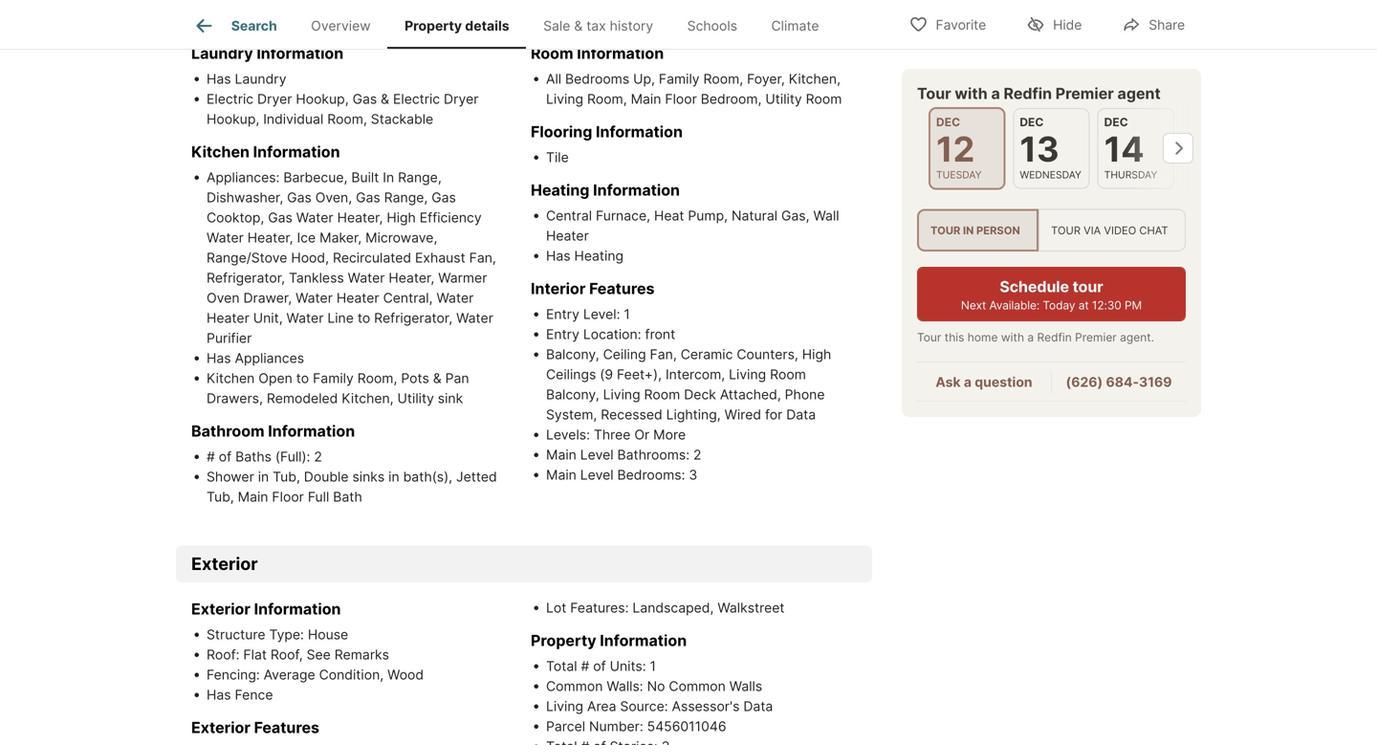 Task type: locate. For each thing, give the bounding box(es) containing it.
data inside property information total # of units: 1 common walls: no common walls living area source: assessor's data parcel number: 5456011046
[[744, 698, 773, 715]]

fan, down front on the top left of page
[[650, 346, 677, 363]]

information inside laundry information has laundry electric dryer hookup, gas & electric dryer hookup, individual room, stackable
[[257, 44, 344, 63]]

& inside laundry information has laundry electric dryer hookup, gas & electric dryer hookup, individual room, stackable
[[381, 91, 389, 107]]

# right total
[[581, 658, 590, 674]]

1 vertical spatial heater
[[337, 290, 380, 306]]

main
[[631, 91, 662, 107], [546, 447, 577, 463], [546, 467, 577, 483], [238, 489, 268, 505]]

cooling
[[575, 12, 623, 29]]

1 horizontal spatial high
[[803, 346, 832, 363]]

room down 'feet+),'
[[644, 386, 681, 403]]

1 horizontal spatial dryer
[[444, 91, 479, 107]]

living up 'recessed'
[[603, 386, 641, 403]]

0 vertical spatial kitchen,
[[789, 71, 841, 87]]

exterior features
[[191, 718, 320, 737]]

pan
[[445, 370, 469, 386]]

range, right in
[[398, 169, 442, 186]]

with up dec 12 tuesday
[[955, 84, 988, 103]]

2 up 3
[[694, 447, 702, 463]]

features down fence
[[254, 718, 320, 737]]

share button
[[1106, 4, 1202, 44]]

has up interior
[[546, 248, 571, 264]]

levels:
[[546, 427, 590, 443]]

0 vertical spatial level
[[581, 447, 614, 463]]

0 horizontal spatial fan,
[[469, 250, 496, 266]]

0 vertical spatial kitchen
[[191, 142, 250, 161]]

search link
[[193, 14, 277, 37]]

schedule
[[1000, 278, 1070, 296]]

12:30
[[1093, 299, 1122, 313]]

hookup, up individual at left top
[[296, 91, 349, 107]]

dec down the tour with a redfin premier agent
[[1020, 115, 1044, 129]]

features up level:
[[589, 279, 655, 298]]

property inside tab
[[405, 17, 462, 34]]

common up assessor's
[[669, 678, 726, 695]]

available:
[[990, 299, 1040, 313]]

range, down in
[[384, 189, 428, 206]]

information for exterior
[[254, 600, 341, 618]]

heater up line
[[337, 290, 380, 306]]

jetted
[[456, 469, 497, 485]]

hookup, up kitchen information
[[207, 111, 260, 127]]

2 up 'double'
[[314, 449, 322, 465]]

0 vertical spatial to
[[358, 310, 370, 326]]

1 horizontal spatial floor
[[665, 91, 697, 107]]

information inside exterior information structure type: house roof: flat roof, see remarks fencing: average condition, wood has fence
[[254, 600, 341, 618]]

to inside kitchen open to family room, pots & pan drawers, remodeled kitchen, utility sink
[[296, 370, 309, 386]]

0 horizontal spatial utility
[[398, 390, 434, 407]]

list box
[[918, 209, 1186, 252]]

3
[[689, 467, 698, 483]]

family right 'up,'
[[659, 71, 700, 87]]

0 vertical spatial exterior
[[191, 553, 258, 574]]

None button
[[929, 107, 1006, 190], [1014, 108, 1090, 189], [1098, 108, 1175, 189], [929, 107, 1006, 190], [1014, 108, 1090, 189], [1098, 108, 1175, 189]]

tab list
[[176, 0, 852, 49]]

agent.
[[1121, 331, 1155, 345]]

features
[[589, 279, 655, 298], [254, 718, 320, 737]]

tour for tour in person
[[931, 224, 961, 237]]

premier down 12:30
[[1076, 331, 1117, 345]]

room down climate tab at the right top
[[806, 91, 842, 107]]

0 horizontal spatial a
[[964, 374, 972, 391]]

gas down dishwasher,
[[268, 209, 293, 226]]

0 vertical spatial hookup,
[[296, 91, 349, 107]]

lighting,
[[667, 407, 721, 423]]

1 horizontal spatial fan,
[[650, 346, 677, 363]]

or
[[635, 427, 650, 443]]

laundry
[[191, 44, 253, 63], [235, 71, 287, 87]]

laundry down search link
[[191, 44, 253, 63]]

today
[[1043, 299, 1076, 313]]

3 exterior from the top
[[191, 718, 251, 737]]

0 horizontal spatial #
[[207, 449, 215, 465]]

balcony, up system,
[[546, 386, 600, 403]]

1 horizontal spatial property
[[531, 631, 597, 650]]

1 horizontal spatial &
[[433, 370, 442, 386]]

# up shower
[[207, 449, 215, 465]]

information up barbecue,
[[253, 142, 340, 161]]

14
[[1105, 128, 1145, 170]]

dishwasher,
[[207, 189, 283, 206]]

individual
[[263, 111, 324, 127]]

intercom,
[[666, 366, 725, 383]]

0 horizontal spatial 1
[[624, 306, 630, 322]]

dec inside dec 12 tuesday
[[937, 115, 961, 129]]

to inside barbecue, built in range, dishwasher, gas oven, gas range, gas cooktop, gas water heater, high efficiency water heater, ice maker, microwave, range/stove hood, recirculated exhaust fan, refrigerator, tankless water heater, warmer oven drawer, water heater central, water heater unit, water line to refrigerator, water purifier
[[358, 310, 370, 326]]

0 horizontal spatial of
[[219, 449, 232, 465]]

video
[[1105, 224, 1137, 237]]

details
[[465, 17, 510, 34]]

1 vertical spatial entry
[[546, 326, 580, 342]]

via
[[1084, 224, 1102, 237]]

high inside interior features entry level: 1 entry location: front balcony, ceiling fan, ceramic counters, high ceilings (9 feet+), intercom, living room balcony, living room deck attached, phone system, recessed lighting, wired for data levels: three or more main level bathrooms: 2 main level bedrooms: 3
[[803, 346, 832, 363]]

ceramic
[[681, 346, 733, 363]]

floor left 'full'
[[272, 489, 304, 505]]

structure
[[207, 627, 266, 643]]

wired
[[725, 407, 762, 423]]

features inside interior features entry level: 1 entry location: front balcony, ceiling fan, ceramic counters, high ceilings (9 feet+), intercom, living room balcony, living room deck attached, phone system, recessed lighting, wired for data levels: three or more main level bathrooms: 2 main level bedrooms: 3
[[589, 279, 655, 298]]

heating up central
[[531, 181, 590, 199]]

0 horizontal spatial to
[[296, 370, 309, 386]]

of
[[219, 449, 232, 465], [593, 658, 606, 674]]

0 vertical spatial heater
[[546, 228, 589, 244]]

2 vertical spatial exterior
[[191, 718, 251, 737]]

to
[[358, 310, 370, 326], [296, 370, 309, 386]]

information up type:
[[254, 600, 341, 618]]

information inside heating information central furnace, heat pump, natural gas, wall heater has heating
[[593, 181, 680, 199]]

heater up purifier
[[207, 310, 250, 326]]

information for kitchen
[[253, 142, 340, 161]]

2 exterior from the top
[[191, 600, 251, 618]]

hookup,
[[296, 91, 349, 107], [207, 111, 260, 127]]

property information total # of units: 1 common walls: no common walls living area source: assessor's data parcel number: 5456011046
[[531, 631, 773, 735]]

2 inside interior features entry level: 1 entry location: front balcony, ceiling fan, ceramic counters, high ceilings (9 feet+), intercom, living room balcony, living room deck attached, phone system, recessed lighting, wired for data levels: three or more main level bathrooms: 2 main level bedrooms: 3
[[694, 447, 702, 463]]

1 dec from the left
[[937, 115, 961, 129]]

to right line
[[358, 310, 370, 326]]

tour this home with a redfin premier agent.
[[918, 331, 1155, 345]]

2 vertical spatial heater
[[207, 310, 250, 326]]

heater, up maker,
[[337, 209, 383, 226]]

heater, up range/stove
[[248, 230, 293, 246]]

(626)
[[1066, 374, 1103, 391]]

dryer down property details tab
[[444, 91, 479, 107]]

laundry up individual at left top
[[235, 71, 287, 87]]

room, down bedrooms
[[587, 91, 627, 107]]

living up attached,
[[729, 366, 767, 383]]

tour up 12
[[918, 84, 952, 103]]

1 horizontal spatial features
[[589, 279, 655, 298]]

1 vertical spatial family
[[313, 370, 354, 386]]

room, inside kitchen open to family room, pots & pan drawers, remodeled kitchen, utility sink
[[358, 370, 397, 386]]

property for information
[[531, 631, 597, 650]]

heating down the furnace,
[[575, 248, 624, 264]]

family inside kitchen open to family room, pots & pan drawers, remodeled kitchen, utility sink
[[313, 370, 354, 386]]

0 vertical spatial data
[[787, 407, 816, 423]]

redfin up 13
[[1004, 84, 1053, 103]]

tub, down (full):
[[273, 469, 300, 485]]

0 vertical spatial laundry
[[191, 44, 253, 63]]

tax
[[587, 17, 606, 34]]

1 vertical spatial kitchen
[[207, 370, 255, 386]]

1 vertical spatial balcony,
[[546, 386, 600, 403]]

2 horizontal spatial heater
[[546, 228, 589, 244]]

0 horizontal spatial floor
[[272, 489, 304, 505]]

information up the furnace,
[[593, 181, 680, 199]]

& left tax
[[574, 17, 583, 34]]

2 horizontal spatial a
[[1028, 331, 1034, 345]]

information down 'virtual tour (external link)' link
[[257, 44, 344, 63]]

& inside 'tab'
[[574, 17, 583, 34]]

dec inside dec 13 wednesday
[[1020, 115, 1044, 129]]

information
[[257, 44, 344, 63], [577, 44, 664, 63], [596, 122, 683, 141], [253, 142, 340, 161], [593, 181, 680, 199], [268, 422, 355, 441], [254, 600, 341, 618], [600, 631, 687, 650]]

1 horizontal spatial to
[[358, 310, 370, 326]]

1 vertical spatial with
[[1002, 331, 1025, 345]]

0 vertical spatial entry
[[546, 306, 580, 322]]

2 dryer from the left
[[444, 91, 479, 107]]

ceilings
[[546, 366, 596, 383]]

1 exterior from the top
[[191, 553, 258, 574]]

of up shower
[[219, 449, 232, 465]]

& up stackable
[[381, 91, 389, 107]]

condition,
[[319, 667, 384, 683]]

fan, up warmer
[[469, 250, 496, 266]]

gas inside laundry information has laundry electric dryer hookup, gas & electric dryer hookup, individual room, stackable
[[353, 91, 377, 107]]

floor inside room information all bedrooms up, family room, foyer, kitchen, living room, main floor bedroom, utility room
[[665, 91, 697, 107]]

of left units:
[[593, 658, 606, 674]]

0 vertical spatial features
[[589, 279, 655, 298]]

0 vertical spatial 1
[[624, 306, 630, 322]]

1 inside property information total # of units: 1 common walls: no common walls living area source: assessor's data parcel number: 5456011046
[[650, 658, 656, 674]]

tour with a redfin premier agent
[[918, 84, 1161, 103]]

kitchen, right foyer,
[[789, 71, 841, 87]]

fan, inside barbecue, built in range, dishwasher, gas oven, gas range, gas cooktop, gas water heater, high efficiency water heater, ice maker, microwave, range/stove hood, recirculated exhaust fan, refrigerator, tankless water heater, warmer oven drawer, water heater central, water heater unit, water line to refrigerator, water purifier
[[469, 250, 496, 266]]

entry down interior
[[546, 306, 580, 322]]

kitchen up appliances:
[[191, 142, 250, 161]]

kitchen inside kitchen open to family room, pots & pan drawers, remodeled kitchen, utility sink
[[207, 370, 255, 386]]

has inside heating information central furnace, heat pump, natural gas, wall heater has heating
[[546, 248, 571, 264]]

information for room
[[577, 44, 664, 63]]

dec up tuesday
[[937, 115, 961, 129]]

1 vertical spatial 1
[[650, 658, 656, 674]]

0 horizontal spatial tub,
[[207, 489, 234, 505]]

0 vertical spatial balcony,
[[546, 346, 600, 363]]

common down total
[[546, 678, 603, 695]]

has down fencing:
[[207, 687, 231, 703]]

0 vertical spatial floor
[[665, 91, 697, 107]]

room, up the bedroom,
[[704, 71, 744, 87]]

1 horizontal spatial #
[[581, 658, 590, 674]]

refrigerator, down central,
[[374, 310, 453, 326]]

exterior inside exterior information structure type: house roof: flat roof, see remarks fencing: average condition, wood has fence
[[191, 600, 251, 618]]

1 vertical spatial of
[[593, 658, 606, 674]]

property left details
[[405, 17, 462, 34]]

0 horizontal spatial hookup,
[[207, 111, 260, 127]]

utility down foyer,
[[766, 91, 803, 107]]

electric up stackable
[[393, 91, 440, 107]]

drawers,
[[207, 390, 263, 407]]

electric
[[207, 91, 254, 107], [393, 91, 440, 107]]

1 vertical spatial to
[[296, 370, 309, 386]]

interior
[[531, 279, 586, 298]]

property for details
[[405, 17, 462, 34]]

heater,
[[337, 209, 383, 226], [248, 230, 293, 246], [389, 270, 435, 286]]

number:
[[589, 718, 644, 735]]

3 dec from the left
[[1105, 115, 1129, 129]]

in
[[383, 169, 394, 186]]

0 vertical spatial premier
[[1056, 84, 1115, 103]]

2 dec from the left
[[1020, 115, 1044, 129]]

room, left pots
[[358, 370, 397, 386]]

2 level from the top
[[581, 467, 614, 483]]

appliances:
[[207, 169, 284, 186]]

location:
[[584, 326, 642, 342]]

information down history at the left top of page
[[577, 44, 664, 63]]

1 horizontal spatial dec
[[1020, 115, 1044, 129]]

information inside the flooring information tile
[[596, 122, 683, 141]]

purifier
[[207, 330, 252, 346]]

high up the phone
[[803, 346, 832, 363]]

0 horizontal spatial data
[[744, 698, 773, 715]]

this
[[945, 331, 965, 345]]

list box containing tour in person
[[918, 209, 1186, 252]]

utility down pots
[[398, 390, 434, 407]]

refrigerator, down range/stove
[[207, 270, 285, 286]]

living up "parcel"
[[546, 698, 584, 715]]

tour
[[254, 12, 284, 29], [918, 84, 952, 103], [931, 224, 961, 237], [1052, 224, 1081, 237], [918, 331, 942, 345]]

property inside property information total # of units: 1 common walls: no common walls living area source: assessor's data parcel number: 5456011046
[[531, 631, 597, 650]]

0 horizontal spatial features
[[254, 718, 320, 737]]

(626) 684-3169 link
[[1066, 374, 1173, 391]]

front
[[645, 326, 676, 342]]

to up remodeled
[[296, 370, 309, 386]]

premier left agent
[[1056, 84, 1115, 103]]

high up "microwave,"
[[387, 209, 416, 226]]

lot
[[546, 600, 567, 616]]

1 vertical spatial #
[[581, 658, 590, 674]]

1 vertical spatial features
[[254, 718, 320, 737]]

total
[[546, 658, 577, 674]]

gas up stackable
[[353, 91, 377, 107]]

2 vertical spatial a
[[964, 374, 972, 391]]

electric up kitchen information
[[207, 91, 254, 107]]

1 horizontal spatial of
[[593, 658, 606, 674]]

1 horizontal spatial kitchen,
[[789, 71, 841, 87]]

virtual tour (external link)
[[207, 12, 383, 29]]

information up units:
[[600, 631, 687, 650]]

1 vertical spatial level
[[581, 467, 614, 483]]

1 horizontal spatial utility
[[766, 91, 803, 107]]

0 horizontal spatial electric
[[207, 91, 254, 107]]

(full):
[[275, 449, 310, 465]]

tour left via
[[1052, 224, 1081, 237]]

information inside property information total # of units: 1 common walls: no common walls living area source: assessor's data parcel number: 5456011046
[[600, 631, 687, 650]]

property
[[405, 17, 462, 34], [531, 631, 597, 650]]

built
[[351, 169, 379, 186]]

tuesday
[[937, 169, 982, 181]]

sale
[[544, 17, 571, 34]]

data down walls
[[744, 698, 773, 715]]

with right home
[[1002, 331, 1025, 345]]

appliances
[[235, 350, 304, 366]]

0 horizontal spatial high
[[387, 209, 416, 226]]

1 horizontal spatial data
[[787, 407, 816, 423]]

dec down agent
[[1105, 115, 1129, 129]]

features for exterior
[[254, 718, 320, 737]]

warmer
[[438, 270, 487, 286]]

room, right individual at left top
[[327, 111, 367, 127]]

sinks
[[353, 469, 385, 485]]

area
[[587, 698, 617, 715]]

exhaust
[[415, 250, 466, 266]]

0 horizontal spatial 2
[[314, 449, 322, 465]]

tour left this
[[918, 331, 942, 345]]

information inside 'bathroom information # of baths (full): 2 shower in tub, double sinks in bath(s), jetted tub, main floor full bath'
[[268, 422, 355, 441]]

bedroom,
[[701, 91, 762, 107]]

fence
[[235, 687, 273, 703]]

schedule tour next available: today at 12:30 pm
[[962, 278, 1142, 313]]

kitchen up drawers,
[[207, 370, 255, 386]]

1 horizontal spatial common
[[669, 678, 726, 695]]

floor left the bedroom,
[[665, 91, 697, 107]]

entry up ceilings
[[546, 326, 580, 342]]

0 vertical spatial #
[[207, 449, 215, 465]]

has down search link
[[207, 71, 231, 87]]

1 vertical spatial hookup,
[[207, 111, 260, 127]]

central,
[[383, 290, 433, 306]]

0 vertical spatial of
[[219, 449, 232, 465]]

utility inside kitchen open to family room, pots & pan drawers, remodeled kitchen, utility sink
[[398, 390, 434, 407]]

heater down central
[[546, 228, 589, 244]]

kitchen, right remodeled
[[342, 390, 394, 407]]

family up remodeled
[[313, 370, 354, 386]]

balcony, up ceilings
[[546, 346, 600, 363]]

information for heating
[[593, 181, 680, 199]]

0 horizontal spatial common
[[546, 678, 603, 695]]

kitchen for kitchen open to family room, pots & pan drawers, remodeled kitchen, utility sink
[[207, 370, 255, 386]]

1 horizontal spatial electric
[[393, 91, 440, 107]]

1 balcony, from the top
[[546, 346, 600, 363]]

of inside 'bathroom information # of baths (full): 2 shower in tub, double sinks in bath(s), jetted tub, main floor full bath'
[[219, 449, 232, 465]]

with
[[955, 84, 988, 103], [1002, 331, 1025, 345]]

hide button
[[1011, 4, 1099, 44]]

0 horizontal spatial kitchen,
[[342, 390, 394, 407]]

kitchen, inside room information all bedrooms up, family room, foyer, kitchen, living room, main floor bedroom, utility room
[[789, 71, 841, 87]]

bathroom information # of baths (full): 2 shower in tub, double sinks in bath(s), jetted tub, main floor full bath
[[191, 422, 497, 505]]

tour right virtual
[[254, 12, 284, 29]]

tour in person
[[931, 224, 1021, 237]]

kitchen information
[[191, 142, 340, 161]]

heater, up central,
[[389, 270, 435, 286]]

&
[[574, 17, 583, 34], [381, 91, 389, 107], [433, 370, 442, 386]]

information inside room information all bedrooms up, family room, foyer, kitchen, living room, main floor bedroom, utility room
[[577, 44, 664, 63]]

0 horizontal spatial property
[[405, 17, 462, 34]]

1 horizontal spatial with
[[1002, 331, 1025, 345]]

data down the phone
[[787, 407, 816, 423]]

1 horizontal spatial hookup,
[[296, 91, 349, 107]]

property up total
[[531, 631, 597, 650]]

1 vertical spatial floor
[[272, 489, 304, 505]]

1 entry from the top
[[546, 306, 580, 322]]

redfin down today
[[1038, 331, 1072, 345]]

hood,
[[291, 250, 329, 266]]

water
[[296, 209, 334, 226], [207, 230, 244, 246], [348, 270, 385, 286], [296, 290, 333, 306], [437, 290, 474, 306], [287, 310, 324, 326], [456, 310, 494, 326]]

1 horizontal spatial 1
[[650, 658, 656, 674]]

tub,
[[273, 469, 300, 485], [207, 489, 234, 505]]

2 common from the left
[[669, 678, 726, 695]]

1 vertical spatial a
[[1028, 331, 1034, 345]]

0 vertical spatial a
[[992, 84, 1001, 103]]

0 vertical spatial with
[[955, 84, 988, 103]]

dec for 13
[[1020, 115, 1044, 129]]

1 horizontal spatial tub,
[[273, 469, 300, 485]]

1 up no
[[650, 658, 656, 674]]

2 horizontal spatial dec
[[1105, 115, 1129, 129]]

foyer,
[[747, 71, 785, 87]]

information up (full):
[[268, 422, 355, 441]]

2 balcony, from the top
[[546, 386, 600, 403]]

0 horizontal spatial family
[[313, 370, 354, 386]]

information down 'up,'
[[596, 122, 683, 141]]

0 vertical spatial heating
[[531, 181, 590, 199]]

tour left person
[[931, 224, 961, 237]]

tub, down shower
[[207, 489, 234, 505]]

information for laundry
[[257, 44, 344, 63]]

1 vertical spatial data
[[744, 698, 773, 715]]

in right sinks
[[389, 469, 400, 485]]

1 vertical spatial heater,
[[248, 230, 293, 246]]

overview tab
[[294, 3, 388, 49]]

of inside property information total # of units: 1 common walls: no common walls living area source: assessor's data parcel number: 5456011046
[[593, 658, 606, 674]]

1 vertical spatial kitchen,
[[342, 390, 394, 407]]

2 horizontal spatial heater,
[[389, 270, 435, 286]]

property details
[[405, 17, 510, 34]]

climate tab
[[755, 3, 837, 49]]

0 vertical spatial refrigerator,
[[207, 270, 285, 286]]

dec inside dec 14 thursday
[[1105, 115, 1129, 129]]



Task type: describe. For each thing, give the bounding box(es) containing it.
information for flooring
[[596, 122, 683, 141]]

counters,
[[737, 346, 799, 363]]

1 horizontal spatial heater,
[[337, 209, 383, 226]]

has inside exterior information structure type: house roof: flat roof, see remarks fencing: average condition, wood has fence
[[207, 687, 231, 703]]

0 vertical spatial range,
[[398, 169, 442, 186]]

sale & tax history tab
[[527, 3, 671, 49]]

fencing:
[[207, 667, 260, 683]]

house
[[308, 627, 348, 643]]

flat
[[243, 647, 267, 663]]

dec 14 thursday
[[1105, 115, 1158, 181]]

room up the phone
[[770, 366, 806, 383]]

thursday
[[1105, 169, 1158, 181]]

microwave,
[[366, 230, 438, 246]]

for
[[765, 407, 783, 423]]

(external
[[287, 12, 347, 29]]

0 horizontal spatial heater,
[[248, 230, 293, 246]]

dec for 14
[[1105, 115, 1129, 129]]

maker,
[[320, 230, 362, 246]]

1 vertical spatial heating
[[575, 248, 624, 264]]

parcel
[[546, 718, 586, 735]]

room, inside laundry information has laundry electric dryer hookup, gas & electric dryer hookup, individual room, stackable
[[327, 111, 367, 127]]

search
[[231, 17, 277, 34]]

bedrooms
[[566, 71, 630, 87]]

assessor's
[[672, 698, 740, 715]]

pots
[[401, 370, 429, 386]]

1 horizontal spatial in
[[389, 469, 400, 485]]

information for property
[[600, 631, 687, 650]]

hide
[[1054, 17, 1082, 33]]

& inside kitchen open to family room, pots & pan drawers, remodeled kitchen, utility sink
[[433, 370, 442, 386]]

remodeled
[[267, 390, 338, 407]]

high inside barbecue, built in range, dishwasher, gas oven, gas range, gas cooktop, gas water heater, high efficiency water heater, ice maker, microwave, range/stove hood, recirculated exhaust fan, refrigerator, tankless water heater, warmer oven drawer, water heater central, water heater unit, water line to refrigerator, water purifier
[[387, 209, 416, 226]]

person
[[977, 224, 1021, 237]]

sink
[[438, 390, 463, 407]]

tab list containing search
[[176, 0, 852, 49]]

data inside interior features entry level: 1 entry location: front balcony, ceiling fan, ceramic counters, high ceilings (9 feet+), intercom, living room balcony, living room deck attached, phone system, recessed lighting, wired for data levels: three or more main level bathrooms: 2 main level bedrooms: 3
[[787, 407, 816, 423]]

heater inside heating information central furnace, heat pump, natural gas, wall heater has heating
[[546, 228, 589, 244]]

kitchen, inside kitchen open to family room, pots & pan drawers, remodeled kitchen, utility sink
[[342, 390, 394, 407]]

fan, inside interior features entry level: 1 entry location: front balcony, ceiling fan, ceramic counters, high ceilings (9 feet+), intercom, living room balcony, living room deck attached, phone system, recessed lighting, wired for data levels: three or more main level bathrooms: 2 main level bedrooms: 3
[[650, 346, 677, 363]]

gas up efficiency
[[432, 189, 456, 206]]

wednesday
[[1020, 169, 1082, 181]]

2 horizontal spatial in
[[964, 224, 974, 237]]

has left tax
[[546, 12, 571, 29]]

virtual
[[207, 12, 251, 29]]

efficiency
[[420, 209, 482, 226]]

heating information central furnace, heat pump, natural gas, wall heater has heating
[[531, 181, 840, 264]]

line
[[328, 310, 354, 326]]

1 vertical spatial premier
[[1076, 331, 1117, 345]]

family inside room information all bedrooms up, family room, foyer, kitchen, living room, main floor bedroom, utility room
[[659, 71, 700, 87]]

cooktop,
[[207, 209, 264, 226]]

1 level from the top
[[581, 447, 614, 463]]

has inside laundry information has laundry electric dryer hookup, gas & electric dryer hookup, individual room, stackable
[[207, 71, 231, 87]]

gas down barbecue,
[[287, 189, 312, 206]]

1 electric from the left
[[207, 91, 254, 107]]

history
[[610, 17, 654, 34]]

tour via video chat
[[1052, 224, 1169, 237]]

tour for tour this home with a redfin premier agent.
[[918, 331, 942, 345]]

remarks
[[335, 647, 389, 663]]

virtual tour (external link) link
[[207, 12, 383, 29]]

living inside property information total # of units: 1 common walls: no common walls living area source: assessor's data parcel number: 5456011046
[[546, 698, 584, 715]]

1 horizontal spatial heater
[[337, 290, 380, 306]]

room up all
[[531, 44, 574, 63]]

tankless
[[289, 270, 344, 286]]

1 horizontal spatial refrigerator,
[[374, 310, 453, 326]]

information for bathroom
[[268, 422, 355, 441]]

feet+),
[[617, 366, 662, 383]]

utility inside room information all bedrooms up, family room, foyer, kitchen, living room, main floor bedroom, utility room
[[766, 91, 803, 107]]

main inside 'bathroom information # of baths (full): 2 shower in tub, double sinks in bath(s), jetted tub, main floor full bath'
[[238, 489, 268, 505]]

0 horizontal spatial refrigerator,
[[207, 270, 285, 286]]

1 inside interior features entry level: 1 entry location: front balcony, ceiling fan, ceramic counters, high ceilings (9 feet+), intercom, living room balcony, living room deck attached, phone system, recessed lighting, wired for data levels: three or more main level bathrooms: 2 main level bedrooms: 3
[[624, 306, 630, 322]]

barbecue, built in range, dishwasher, gas oven, gas range, gas cooktop, gas water heater, high efficiency water heater, ice maker, microwave, range/stove hood, recirculated exhaust fan, refrigerator, tankless water heater, warmer oven drawer, water heater central, water heater unit, water line to refrigerator, water purifier
[[207, 169, 496, 346]]

full
[[308, 489, 329, 505]]

units:
[[610, 658, 646, 674]]

roof:
[[207, 647, 240, 663]]

features:
[[571, 600, 629, 616]]

roof,
[[271, 647, 303, 663]]

2 entry from the top
[[546, 326, 580, 342]]

# inside property information total # of units: 1 common walls: no common walls living area source: assessor's data parcel number: 5456011046
[[581, 658, 590, 674]]

living inside room information all bedrooms up, family room, foyer, kitchen, living room, main floor bedroom, utility room
[[546, 91, 584, 107]]

favorite
[[936, 17, 987, 33]]

interior features entry level: 1 entry location: front balcony, ceiling fan, ceramic counters, high ceilings (9 feet+), intercom, living room balcony, living room deck attached, phone system, recessed lighting, wired for data levels: three or more main level bathrooms: 2 main level bedrooms: 3
[[531, 279, 832, 483]]

walls:
[[607, 678, 644, 695]]

central
[[546, 208, 592, 224]]

bath(s),
[[403, 469, 453, 485]]

1 dryer from the left
[[257, 91, 292, 107]]

gas,
[[782, 208, 810, 224]]

exterior for exterior
[[191, 553, 258, 574]]

ask
[[936, 374, 961, 391]]

0 vertical spatial redfin
[[1004, 84, 1053, 103]]

0 vertical spatial tub,
[[273, 469, 300, 485]]

1 vertical spatial tub,
[[207, 489, 234, 505]]

oven,
[[315, 189, 352, 206]]

question
[[975, 374, 1033, 391]]

features for interior
[[589, 279, 655, 298]]

1 vertical spatial laundry
[[235, 71, 287, 87]]

gas down built
[[356, 189, 381, 206]]

0 horizontal spatial in
[[258, 469, 269, 485]]

share
[[1149, 17, 1185, 33]]

oven
[[207, 290, 240, 306]]

kitchen for kitchen information
[[191, 142, 250, 161]]

bath
[[333, 489, 362, 505]]

# inside 'bathroom information # of baths (full): 2 shower in tub, double sinks in bath(s), jetted tub, main floor full bath'
[[207, 449, 215, 465]]

tour for tour via video chat
[[1052, 224, 1081, 237]]

overview
[[311, 17, 371, 34]]

exterior for exterior features
[[191, 718, 251, 737]]

level:
[[584, 306, 620, 322]]

schools tab
[[671, 3, 755, 49]]

link)
[[350, 12, 383, 29]]

bedrooms:
[[618, 467, 686, 483]]

has appliances
[[207, 350, 304, 366]]

phone
[[785, 386, 825, 403]]

chat
[[1140, 224, 1169, 237]]

next image
[[1163, 133, 1194, 164]]

ask a question
[[936, 374, 1033, 391]]

walkstreet
[[718, 600, 785, 616]]

1 horizontal spatial a
[[992, 84, 1001, 103]]

1 vertical spatial redfin
[[1038, 331, 1072, 345]]

climate
[[772, 17, 820, 34]]

source:
[[620, 698, 668, 715]]

has down purifier
[[207, 350, 231, 366]]

natural
[[732, 208, 778, 224]]

pm
[[1125, 299, 1142, 313]]

tile
[[546, 149, 569, 165]]

exterior information structure type: house roof: flat roof, see remarks fencing: average condition, wood has fence
[[191, 600, 424, 703]]

agent
[[1118, 84, 1161, 103]]

open
[[259, 370, 293, 386]]

1 vertical spatial range,
[[384, 189, 428, 206]]

1 common from the left
[[546, 678, 603, 695]]

2 inside 'bathroom information # of baths (full): 2 shower in tub, double sinks in bath(s), jetted tub, main floor full bath'
[[314, 449, 322, 465]]

tour for tour with a redfin premier agent
[[918, 84, 952, 103]]

has cooling
[[546, 12, 623, 29]]

684-
[[1107, 374, 1140, 391]]

dec for 12
[[937, 115, 961, 129]]

ask a question link
[[936, 374, 1033, 391]]

dec 12 tuesday
[[937, 115, 982, 181]]

floor inside 'bathroom information # of baths (full): 2 shower in tub, double sinks in bath(s), jetted tub, main floor full bath'
[[272, 489, 304, 505]]

average
[[264, 667, 315, 683]]

recirculated
[[333, 250, 412, 266]]

property details tab
[[388, 3, 527, 49]]

baths
[[235, 449, 272, 465]]

main inside room information all bedrooms up, family room, foyer, kitchen, living room, main floor bedroom, utility room
[[631, 91, 662, 107]]

3169
[[1140, 374, 1173, 391]]

2 electric from the left
[[393, 91, 440, 107]]

furnace,
[[596, 208, 651, 224]]

0 horizontal spatial heater
[[207, 310, 250, 326]]

more
[[654, 427, 686, 443]]

type:
[[269, 627, 304, 643]]

schools
[[688, 17, 738, 34]]

exterior for exterior information structure type: house roof: flat roof, see remarks fencing: average condition, wood has fence
[[191, 600, 251, 618]]



Task type: vqa. For each thing, say whether or not it's contained in the screenshot.
first EXTERIOR from the bottom
yes



